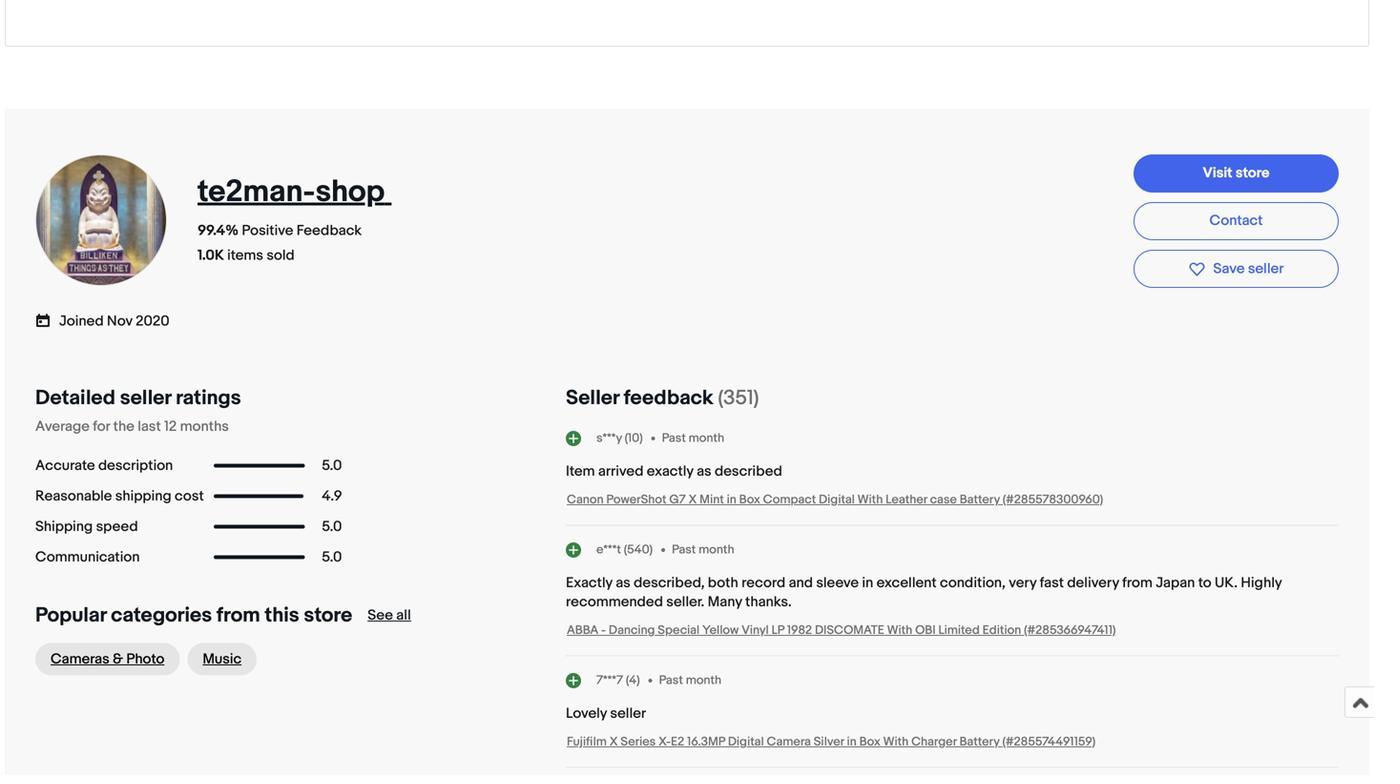 Task type: describe. For each thing, give the bounding box(es) containing it.
(10)
[[625, 431, 643, 446]]

fujifilm
[[567, 735, 607, 750]]

items
[[227, 247, 263, 264]]

nov
[[107, 313, 132, 330]]

accurate description
[[35, 458, 173, 475]]

exactly
[[647, 463, 694, 481]]

2020
[[136, 313, 170, 330]]

s***y
[[597, 431, 622, 446]]

japan
[[1156, 575, 1195, 592]]

save seller button
[[1134, 250, 1339, 288]]

to
[[1199, 575, 1212, 592]]

canon
[[567, 493, 604, 508]]

popular
[[35, 604, 106, 629]]

(540)
[[624, 543, 653, 558]]

past month for exactly
[[662, 431, 725, 446]]

accurate
[[35, 458, 95, 475]]

item arrived exactly as described
[[566, 463, 783, 481]]

this
[[265, 604, 299, 629]]

1982
[[787, 624, 812, 639]]

canon powershot g7 x  mint in box compact digital with leather case battery (#285578300960) link
[[567, 493, 1104, 508]]

1 horizontal spatial x
[[689, 493, 697, 508]]

with for described
[[858, 493, 883, 508]]

(4)
[[626, 674, 640, 688]]

contact
[[1210, 212, 1263, 229]]

item
[[566, 463, 595, 481]]

0 vertical spatial box
[[739, 493, 761, 508]]

(#285578300960)
[[1003, 493, 1104, 508]]

for
[[93, 419, 110, 436]]

condition,
[[940, 575, 1006, 592]]

silver
[[814, 735, 844, 750]]

popular categories from this store
[[35, 604, 352, 629]]

cost
[[175, 488, 204, 505]]

last
[[138, 419, 161, 436]]

1 horizontal spatial digital
[[819, 493, 855, 508]]

excellent
[[877, 575, 937, 592]]

vinyl
[[742, 624, 769, 639]]

0 vertical spatial in
[[727, 493, 737, 508]]

ratings
[[176, 386, 241, 411]]

&
[[113, 651, 123, 669]]

fujifilm x series x-e2 16.3mp digital camera silver in box with charger battery (#285574491159) link
[[567, 735, 1096, 750]]

uk.
[[1215, 575, 1238, 592]]

limited
[[939, 624, 980, 639]]

speed
[[96, 519, 138, 536]]

7***7
[[597, 674, 623, 688]]

cameras & photo
[[51, 651, 164, 669]]

(#285366947411)
[[1024, 624, 1116, 639]]

0 horizontal spatial digital
[[728, 735, 764, 750]]

case
[[930, 493, 957, 508]]

month for as
[[689, 431, 725, 446]]

save
[[1214, 260, 1245, 278]]

mint
[[700, 493, 724, 508]]

seller.
[[667, 594, 705, 611]]

positive
[[242, 222, 293, 240]]

shipping speed
[[35, 519, 138, 536]]

1 horizontal spatial box
[[860, 735, 881, 750]]

fujifilm x series x-e2 16.3mp digital camera silver in box with charger battery (#285574491159)
[[567, 735, 1096, 750]]

feedback
[[624, 386, 714, 411]]

te2man shop image
[[34, 154, 168, 287]]

2 vertical spatial with
[[883, 735, 909, 750]]

from inside exactly as described, both record and sleeve in excellent condition, very fast delivery from japan to uk. highly recommended seller. many thanks.
[[1123, 575, 1153, 592]]

arrived
[[598, 463, 644, 481]]

1 horizontal spatial as
[[697, 463, 712, 481]]

16.3mp
[[687, 735, 725, 750]]

described,
[[634, 575, 705, 592]]

5.0 for description
[[322, 458, 342, 475]]

see all link
[[368, 608, 411, 625]]

camera
[[767, 735, 811, 750]]

in inside exactly as described, both record and sleeve in excellent condition, very fast delivery from japan to uk. highly recommended seller. many thanks.
[[862, 575, 874, 592]]

detailed
[[35, 386, 115, 411]]

2 vertical spatial month
[[686, 674, 722, 688]]

see all
[[368, 608, 411, 625]]

many
[[708, 594, 742, 611]]

reasonable
[[35, 488, 112, 505]]

1 vertical spatial x
[[610, 735, 618, 750]]

cameras & photo link
[[35, 644, 180, 676]]

save seller
[[1214, 260, 1284, 278]]

lp
[[772, 624, 785, 639]]

99.4%
[[198, 222, 239, 240]]

seller for save
[[1248, 260, 1284, 278]]

music link
[[187, 644, 257, 676]]

description
[[98, 458, 173, 475]]



Task type: locate. For each thing, give the bounding box(es) containing it.
past up the described,
[[672, 543, 696, 558]]

store right visit
[[1236, 165, 1270, 182]]

highly
[[1241, 575, 1282, 592]]

12
[[164, 419, 177, 436]]

with left leather
[[858, 493, 883, 508]]

1 vertical spatial past month
[[672, 543, 735, 558]]

from
[[1123, 575, 1153, 592], [217, 604, 260, 629]]

past month for described,
[[672, 543, 735, 558]]

store right 'this'
[[304, 604, 352, 629]]

0 horizontal spatial store
[[304, 604, 352, 629]]

visit
[[1203, 165, 1233, 182]]

canon powershot g7 x  mint in box compact digital with leather case battery (#285578300960)
[[567, 493, 1104, 508]]

the
[[113, 419, 134, 436]]

digital right 16.3mp
[[728, 735, 764, 750]]

1 vertical spatial as
[[616, 575, 631, 592]]

0 vertical spatial digital
[[819, 493, 855, 508]]

seller up series
[[610, 706, 646, 723]]

te2man-shop
[[198, 174, 385, 211]]

with left 'obi'
[[887, 624, 913, 639]]

obi
[[915, 624, 936, 639]]

0 horizontal spatial seller
[[120, 386, 171, 411]]

1 vertical spatial box
[[860, 735, 881, 750]]

store
[[1236, 165, 1270, 182], [304, 604, 352, 629]]

seller up last
[[120, 386, 171, 411]]

1 vertical spatial in
[[862, 575, 874, 592]]

2 horizontal spatial in
[[862, 575, 874, 592]]

0 vertical spatial past
[[662, 431, 686, 446]]

0 vertical spatial x
[[689, 493, 697, 508]]

0 vertical spatial past month
[[662, 431, 725, 446]]

seller inside button
[[1248, 260, 1284, 278]]

0 vertical spatial from
[[1123, 575, 1153, 592]]

1 vertical spatial store
[[304, 604, 352, 629]]

month for both
[[699, 543, 735, 558]]

e***t
[[597, 543, 621, 558]]

99.4% positive feedback 1.0k items sold
[[198, 222, 362, 264]]

described
[[715, 463, 783, 481]]

(351)
[[718, 386, 759, 411]]

joined nov 2020
[[59, 313, 170, 330]]

text__icon wrapper image
[[35, 311, 59, 329]]

2 5.0 from the top
[[322, 519, 342, 536]]

recommended
[[566, 594, 663, 611]]

in right the silver on the right bottom
[[847, 735, 857, 750]]

1 vertical spatial battery
[[960, 735, 1000, 750]]

-
[[601, 624, 606, 639]]

te2man-
[[198, 174, 316, 211]]

past for described,
[[672, 543, 696, 558]]

2 vertical spatial past
[[659, 674, 683, 688]]

4.9
[[322, 488, 342, 505]]

1 horizontal spatial store
[[1236, 165, 1270, 182]]

1 vertical spatial 5.0
[[322, 519, 342, 536]]

box down described
[[739, 493, 761, 508]]

0 vertical spatial battery
[[960, 493, 1000, 508]]

s***y (10)
[[597, 431, 643, 446]]

month
[[689, 431, 725, 446], [699, 543, 735, 558], [686, 674, 722, 688]]

powershot
[[606, 493, 667, 508]]

in
[[727, 493, 737, 508], [862, 575, 874, 592], [847, 735, 857, 750]]

from left japan
[[1123, 575, 1153, 592]]

past
[[662, 431, 686, 446], [672, 543, 696, 558], [659, 674, 683, 688]]

seller
[[566, 386, 619, 411]]

battery right the 'charger' at the bottom right of page
[[960, 735, 1000, 750]]

2 battery from the top
[[960, 735, 1000, 750]]

average
[[35, 419, 90, 436]]

1 vertical spatial seller
[[120, 386, 171, 411]]

in right mint
[[727, 493, 737, 508]]

music
[[203, 651, 242, 669]]

categories
[[111, 604, 212, 629]]

in right sleeve
[[862, 575, 874, 592]]

2 vertical spatial past month
[[659, 674, 722, 688]]

0 vertical spatial as
[[697, 463, 712, 481]]

seller for lovely
[[610, 706, 646, 723]]

2 vertical spatial seller
[[610, 706, 646, 723]]

month up item arrived exactly as described
[[689, 431, 725, 446]]

with
[[858, 493, 883, 508], [887, 624, 913, 639], [883, 735, 909, 750]]

as up mint
[[697, 463, 712, 481]]

thanks.
[[745, 594, 792, 611]]

5.0 for speed
[[322, 519, 342, 536]]

0 horizontal spatial box
[[739, 493, 761, 508]]

month up both
[[699, 543, 735, 558]]

past right (4)
[[659, 674, 683, 688]]

1.0k
[[198, 247, 224, 264]]

1 horizontal spatial from
[[1123, 575, 1153, 592]]

seller for detailed
[[120, 386, 171, 411]]

1 vertical spatial with
[[887, 624, 913, 639]]

yellow
[[702, 624, 739, 639]]

from left 'this'
[[217, 604, 260, 629]]

past month down special
[[659, 674, 722, 688]]

seller feedback (351)
[[566, 386, 759, 411]]

reasonable shipping cost
[[35, 488, 204, 505]]

lovely
[[566, 706, 607, 723]]

2 vertical spatial 5.0
[[322, 549, 342, 566]]

record
[[742, 575, 786, 592]]

digital right "compact"
[[819, 493, 855, 508]]

seller right save
[[1248, 260, 1284, 278]]

5.0
[[322, 458, 342, 475], [322, 519, 342, 536], [322, 549, 342, 566]]

3 5.0 from the top
[[322, 549, 342, 566]]

past month up both
[[672, 543, 735, 558]]

0 vertical spatial store
[[1236, 165, 1270, 182]]

visit store
[[1203, 165, 1270, 182]]

g7
[[669, 493, 686, 508]]

discomate
[[815, 624, 885, 639]]

as
[[697, 463, 712, 481], [616, 575, 631, 592]]

2 horizontal spatial seller
[[1248, 260, 1284, 278]]

e2
[[671, 735, 685, 750]]

as inside exactly as described, both record and sleeve in excellent condition, very fast delivery from japan to uk. highly recommended seller. many thanks.
[[616, 575, 631, 592]]

detailed seller ratings
[[35, 386, 241, 411]]

0 vertical spatial month
[[689, 431, 725, 446]]

shop
[[316, 174, 385, 211]]

feedback
[[297, 222, 362, 240]]

cameras
[[51, 651, 110, 669]]

1 horizontal spatial seller
[[610, 706, 646, 723]]

months
[[180, 419, 229, 436]]

0 horizontal spatial as
[[616, 575, 631, 592]]

0 horizontal spatial in
[[727, 493, 737, 508]]

past up item arrived exactly as described
[[662, 431, 686, 446]]

sold
[[267, 247, 295, 264]]

abba - dancing special yellow vinyl lp 1982 discomate with obi limited edition (#285366947411) link
[[567, 624, 1116, 639]]

with left the 'charger' at the bottom right of page
[[883, 735, 909, 750]]

7***7 (4)
[[597, 674, 640, 688]]

photo
[[126, 651, 164, 669]]

box right the silver on the right bottom
[[860, 735, 881, 750]]

past for exactly
[[662, 431, 686, 446]]

month down yellow
[[686, 674, 722, 688]]

battery right case
[[960, 493, 1000, 508]]

x right g7
[[689, 493, 697, 508]]

0 vertical spatial with
[[858, 493, 883, 508]]

1 vertical spatial from
[[217, 604, 260, 629]]

1 battery from the top
[[960, 493, 1000, 508]]

dancing
[[609, 624, 655, 639]]

1 vertical spatial past
[[672, 543, 696, 558]]

all
[[396, 608, 411, 625]]

1 5.0 from the top
[[322, 458, 342, 475]]

special
[[658, 624, 700, 639]]

1 vertical spatial digital
[[728, 735, 764, 750]]

0 vertical spatial seller
[[1248, 260, 1284, 278]]

0 horizontal spatial from
[[217, 604, 260, 629]]

contact link
[[1134, 202, 1339, 240]]

sleeve
[[816, 575, 859, 592]]

joined
[[59, 313, 104, 330]]

communication
[[35, 549, 140, 566]]

exactly
[[566, 575, 613, 592]]

1 vertical spatial month
[[699, 543, 735, 558]]

charger
[[912, 735, 957, 750]]

compact
[[763, 493, 816, 508]]

1 horizontal spatial in
[[847, 735, 857, 750]]

x-
[[659, 735, 671, 750]]

as up recommended
[[616, 575, 631, 592]]

te2man-shop link
[[198, 174, 392, 211]]

and
[[789, 575, 813, 592]]

edition
[[983, 624, 1022, 639]]

0 vertical spatial 5.0
[[322, 458, 342, 475]]

(#285574491159)
[[1003, 735, 1096, 750]]

0 horizontal spatial x
[[610, 735, 618, 750]]

shipping
[[35, 519, 93, 536]]

fast
[[1040, 575, 1064, 592]]

2 vertical spatial in
[[847, 735, 857, 750]]

past month up item arrived exactly as described
[[662, 431, 725, 446]]

x left series
[[610, 735, 618, 750]]

with for record
[[887, 624, 913, 639]]

abba - dancing special yellow vinyl lp 1982 discomate with obi limited edition (#285366947411)
[[567, 624, 1116, 639]]

lovely seller
[[566, 706, 646, 723]]

visit store link
[[1134, 155, 1339, 193]]



Task type: vqa. For each thing, say whether or not it's contained in the screenshot.
Past month associated with exactly
yes



